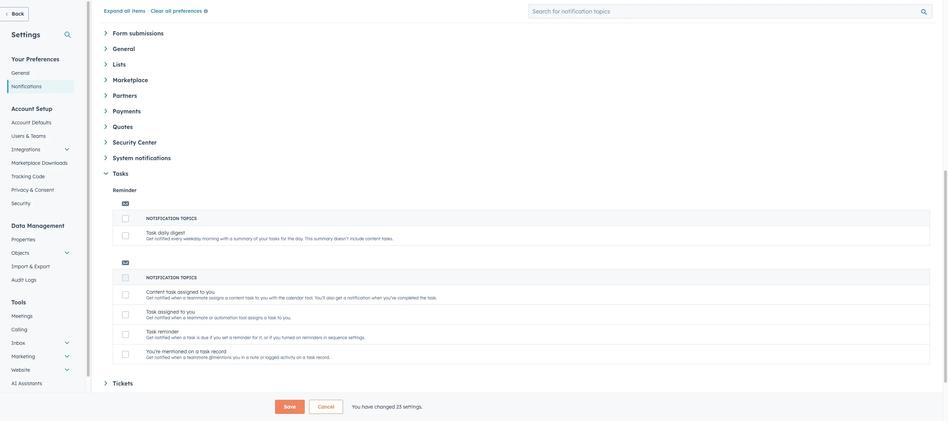 Task type: describe. For each thing, give the bounding box(es) containing it.
for for task reminder
[[252, 335, 258, 340]]

task for task assigned to you
[[146, 309, 157, 315]]

properties link
[[7, 233, 74, 246]]

you've
[[383, 295, 396, 301]]

notified inside content task assigned to you get notified when a teammate assigns a content task to you with the calendar tool. you'll also get a notification when you've completed the task.
[[155, 295, 170, 301]]

caret image for tasks
[[104, 172, 108, 175]]

2 topics from the top
[[181, 275, 197, 280]]

security for security
[[11, 200, 30, 207]]

general button
[[105, 45, 930, 52]]

daily
[[158, 230, 169, 236]]

reminder
[[113, 187, 137, 194]]

quotes button
[[105, 123, 930, 130]]

have
[[362, 404, 373, 410]]

your
[[259, 236, 268, 241]]

notified inside task reminder get notified when a task is due if you set a reminder for it, or if you turned on reminders in sequence settings.
[[155, 335, 170, 340]]

content inside content task assigned to you get notified when a teammate assigns a content task to you with the calendar tool. you'll also get a notification when you've completed the task.
[[229, 295, 244, 301]]

get
[[336, 295, 342, 301]]

notified inside task daily digest get notified every weekday morning with a summary of your tasks for the day. this summary doesn't include content tasks.
[[155, 236, 170, 241]]

record.
[[316, 355, 330, 360]]

doesn't
[[334, 236, 349, 241]]

task for task reminder
[[146, 329, 157, 335]]

clear
[[151, 8, 164, 14]]

tickets button
[[105, 380, 930, 387]]

system notifications button
[[105, 155, 930, 162]]

tasks button
[[103, 170, 930, 177]]

content
[[146, 289, 165, 295]]

caret image for partners
[[105, 93, 107, 98]]

or for record
[[260, 355, 264, 360]]

digest
[[171, 230, 185, 236]]

setup
[[36, 105, 52, 112]]

caret image for marketplace
[[105, 78, 107, 82]]

cancel
[[318, 404, 334, 410]]

teammate inside content task assigned to you get notified when a teammate assigns a content task to you with the calendar tool. you'll also get a notification when you've completed the task.
[[187, 295, 208, 301]]

get inside task daily digest get notified every weekday morning with a summary of your tasks for the day. this summary doesn't include content tasks.
[[146, 236, 153, 241]]

data management
[[11, 222, 64, 229]]

& for export
[[29, 263, 33, 270]]

account for account defaults
[[11, 119, 30, 126]]

payments
[[113, 108, 141, 115]]

tools
[[11, 299, 26, 306]]

caret image for tickets
[[105, 381, 107, 386]]

quotes
[[113, 123, 133, 130]]

& for consent
[[30, 187, 33, 193]]

consent
[[35, 187, 54, 193]]

mentioned
[[162, 348, 187, 355]]

privacy & consent link
[[7, 183, 74, 197]]

account defaults
[[11, 119, 51, 126]]

you inside you're mentioned on a task record get notified when a teammate @mentions you in a note or logged activity on a task record.
[[233, 355, 240, 360]]

morning
[[202, 236, 219, 241]]

content inside task daily digest get notified every weekday morning with a summary of your tasks for the day. this summary doesn't include content tasks.
[[365, 236, 381, 241]]

you have changed 23 settings.
[[352, 404, 423, 410]]

task daily digest get notified every weekday morning with a summary of your tasks for the day. this summary doesn't include content tasks.
[[146, 230, 393, 241]]

all for clear
[[165, 8, 171, 14]]

meetings link
[[7, 309, 74, 323]]

due
[[201, 335, 208, 340]]

save
[[284, 404, 296, 410]]

website
[[11, 367, 30, 373]]

a up mentioned
[[183, 315, 186, 320]]

for for task daily digest
[[281, 236, 286, 241]]

items
[[132, 8, 145, 14]]

get inside content task assigned to you get notified when a teammate assigns a content task to you with the calendar tool. you'll also get a notification when you've completed the task.
[[146, 295, 153, 301]]

audit logs
[[11, 277, 36, 283]]

properties
[[11, 236, 35, 243]]

1 horizontal spatial settings.
[[403, 404, 423, 410]]

center
[[138, 139, 157, 146]]

your preferences element
[[7, 55, 74, 93]]

import & export
[[11, 263, 50, 270]]

2 summary from the left
[[314, 236, 333, 241]]

caret image for system notifications
[[105, 156, 107, 160]]

caret image for general
[[105, 46, 107, 51]]

assigned inside content task assigned to you get notified when a teammate assigns a content task to you with the calendar tool. you'll also get a notification when you've completed the task.
[[177, 289, 198, 295]]

caret image for security center
[[105, 140, 107, 145]]

downloads
[[42, 160, 68, 166]]

partners
[[113, 92, 137, 99]]

notifications
[[11, 83, 42, 90]]

audit
[[11, 277, 24, 283]]

in inside task reminder get notified when a task is due if you set a reminder for it, or if you turned on reminders in sequence settings.
[[323, 335, 327, 340]]

website button
[[7, 363, 74, 377]]

a right the content
[[183, 295, 186, 301]]

a down is
[[196, 348, 199, 355]]

inbox button
[[7, 336, 74, 350]]

expand
[[104, 8, 123, 14]]

teammate inside task assigned to you get notified when a teammate or automation tool assigns a task to you.
[[187, 315, 208, 320]]

1 horizontal spatial general
[[113, 45, 135, 52]]

task left "record"
[[200, 348, 210, 355]]

teams
[[31, 133, 46, 139]]

when inside you're mentioned on a task record get notified when a teammate @mentions you in a note or logged activity on a task record.
[[171, 355, 182, 360]]

of
[[254, 236, 258, 241]]

or for a
[[264, 335, 268, 340]]

2 if from the left
[[269, 335, 272, 340]]

a right activity
[[303, 355, 305, 360]]

is
[[197, 335, 200, 340]]

cancel button
[[309, 400, 343, 414]]

2 horizontal spatial the
[[420, 295, 426, 301]]

tracking code link
[[7, 170, 74, 183]]

a right the "get"
[[344, 295, 346, 301]]

clear all preferences button
[[151, 7, 211, 16]]

meetings
[[11, 313, 33, 319]]

management
[[27, 222, 64, 229]]

a up task assigned to you get notified when a teammate or automation tool assigns a task to you.
[[225, 295, 228, 301]]

task left record.
[[307, 355, 315, 360]]

caret image for lists
[[105, 62, 107, 67]]

also
[[326, 295, 335, 301]]

import
[[11, 263, 28, 270]]

marketplace for marketplace downloads
[[11, 160, 40, 166]]

account setup
[[11, 105, 52, 112]]

on right activity
[[297, 355, 302, 360]]

back
[[12, 11, 24, 17]]

1 notification from the top
[[146, 216, 179, 221]]

automation
[[214, 315, 238, 320]]

a inside task daily digest get notified every weekday morning with a summary of your tasks for the day. this summary doesn't include content tasks.
[[230, 236, 232, 241]]

users & teams
[[11, 133, 46, 139]]

tracking code
[[11, 173, 45, 180]]

weekday
[[183, 236, 201, 241]]

a right set
[[229, 335, 232, 340]]

your preferences
[[11, 56, 59, 63]]

your
[[11, 56, 24, 63]]

you
[[352, 404, 360, 410]]

preferences
[[26, 56, 59, 63]]

calling link
[[7, 323, 74, 336]]

the inside task daily digest get notified every weekday morning with a summary of your tasks for the day. this summary doesn't include content tasks.
[[288, 236, 294, 241]]

lists button
[[105, 61, 930, 68]]

caret image for payments
[[105, 109, 107, 113]]

security for security center
[[113, 139, 136, 146]]

settings
[[11, 30, 40, 39]]

security link
[[7, 197, 74, 210]]



Task type: locate. For each thing, give the bounding box(es) containing it.
payments button
[[105, 108, 930, 115]]

it,
[[259, 335, 263, 340]]

in inside you're mentioned on a task record get notified when a teammate @mentions you in a note or logged activity on a task record.
[[241, 355, 245, 360]]

& right the users
[[26, 133, 29, 139]]

caret image inside lists dropdown button
[[105, 62, 107, 67]]

& for teams
[[26, 133, 29, 139]]

2 account from the top
[[11, 119, 30, 126]]

activity
[[280, 355, 295, 360]]

every
[[171, 236, 182, 241]]

get
[[146, 236, 153, 241], [146, 295, 153, 301], [146, 315, 153, 320], [146, 335, 153, 340], [146, 355, 153, 360]]

4 get from the top
[[146, 335, 153, 340]]

2 notified from the top
[[155, 295, 170, 301]]

assistants
[[18, 380, 42, 387]]

task reminder get notified when a task is due if you set a reminder for it, or if you turned on reminders in sequence settings.
[[146, 329, 365, 340]]

0 vertical spatial in
[[323, 335, 327, 340]]

0 horizontal spatial in
[[241, 355, 245, 360]]

reminder
[[158, 329, 179, 335], [233, 335, 251, 340]]

0 horizontal spatial assigns
[[209, 295, 224, 301]]

1 vertical spatial notification topics
[[146, 275, 197, 280]]

2 vertical spatial task
[[146, 329, 157, 335]]

& inside 'link'
[[30, 187, 33, 193]]

1 vertical spatial content
[[229, 295, 244, 301]]

logs
[[25, 277, 36, 283]]

0 horizontal spatial summary
[[234, 236, 252, 241]]

1 get from the top
[[146, 236, 153, 241]]

get inside task assigned to you get notified when a teammate or automation tool assigns a task to you.
[[146, 315, 153, 320]]

calendar
[[286, 295, 304, 301]]

3 notified from the top
[[155, 315, 170, 320]]

1 vertical spatial task
[[146, 309, 157, 315]]

security center button
[[105, 139, 930, 146]]

for inside task reminder get notified when a task is due if you set a reminder for it, or if you turned on reminders in sequence settings.
[[252, 335, 258, 340]]

2 vertical spatial &
[[29, 263, 33, 270]]

Search for notification topics search field
[[529, 4, 933, 18]]

security inside the account setup element
[[11, 200, 30, 207]]

settings. inside task reminder get notified when a task is due if you set a reminder for it, or if you turned on reminders in sequence settings.
[[348, 335, 365, 340]]

content up tool
[[229, 295, 244, 301]]

the left day.
[[288, 236, 294, 241]]

account up account defaults
[[11, 105, 34, 112]]

note
[[250, 355, 259, 360]]

1 if from the left
[[210, 335, 212, 340]]

5 notified from the top
[[155, 355, 170, 360]]

0 horizontal spatial marketplace
[[11, 160, 40, 166]]

submissions
[[129, 30, 164, 37]]

with left calendar
[[269, 295, 277, 301]]

caret image inside marketplace dropdown button
[[105, 78, 107, 82]]

or right note in the left bottom of the page
[[260, 355, 264, 360]]

task left daily
[[146, 230, 157, 236]]

defaults
[[32, 119, 51, 126]]

get inside you're mentioned on a task record get notified when a teammate @mentions you in a note or logged activity on a task record.
[[146, 355, 153, 360]]

0 vertical spatial for
[[281, 236, 286, 241]]

or inside you're mentioned on a task record get notified when a teammate @mentions you in a note or logged activity on a task record.
[[260, 355, 264, 360]]

1 vertical spatial &
[[30, 187, 33, 193]]

with
[[220, 236, 229, 241], [269, 295, 277, 301]]

0 horizontal spatial if
[[210, 335, 212, 340]]

task down the content
[[146, 309, 157, 315]]

ai assistants link
[[7, 377, 74, 390]]

1 vertical spatial assigns
[[248, 315, 263, 320]]

1 horizontal spatial marketplace
[[113, 77, 148, 84]]

2 all from the left
[[165, 8, 171, 14]]

tool.
[[305, 295, 314, 301]]

on right turned
[[296, 335, 301, 340]]

task up you're
[[146, 329, 157, 335]]

caret image inside quotes dropdown button
[[105, 124, 107, 129]]

assigns right tool
[[248, 315, 263, 320]]

assigns inside content task assigned to you get notified when a teammate assigns a content task to you with the calendar tool. you'll also get a notification when you've completed the task.
[[209, 295, 224, 301]]

0 vertical spatial topics
[[181, 216, 197, 221]]

form submissions
[[113, 30, 164, 37]]

users & teams link
[[7, 129, 74, 143]]

or inside task reminder get notified when a task is due if you set a reminder for it, or if you turned on reminders in sequence settings.
[[264, 335, 268, 340]]

security up the system
[[113, 139, 136, 146]]

if right due
[[210, 335, 212, 340]]

tasks.
[[382, 236, 393, 241]]

a left is
[[183, 335, 186, 340]]

caret image left form
[[105, 31, 107, 35]]

1 vertical spatial topics
[[181, 275, 197, 280]]

0 horizontal spatial content
[[229, 295, 244, 301]]

0 horizontal spatial general
[[11, 70, 30, 76]]

4 caret image from the top
[[105, 381, 107, 386]]

1 account from the top
[[11, 105, 34, 112]]

or left 'automation'
[[209, 315, 213, 320]]

0 vertical spatial general
[[113, 45, 135, 52]]

notified inside task assigned to you get notified when a teammate or automation tool assigns a task to you.
[[155, 315, 170, 320]]

all
[[124, 8, 130, 14], [165, 8, 171, 14]]

form submissions button
[[105, 30, 930, 37]]

assigns up task assigned to you get notified when a teammate or automation tool assigns a task to you.
[[209, 295, 224, 301]]

set
[[222, 335, 228, 340]]

privacy
[[11, 187, 29, 193]]

0 horizontal spatial security
[[11, 200, 30, 207]]

clear all preferences
[[151, 8, 202, 14]]

1 caret image from the top
[[105, 31, 107, 35]]

assigned down the content
[[158, 309, 179, 315]]

marketing button
[[7, 350, 74, 363]]

0 vertical spatial notification
[[146, 216, 179, 221]]

0 vertical spatial settings.
[[348, 335, 365, 340]]

marketplace up partners
[[113, 77, 148, 84]]

record
[[211, 348, 226, 355]]

on right mentioned
[[188, 348, 194, 355]]

0 horizontal spatial with
[[220, 236, 229, 241]]

in left sequence
[[323, 335, 327, 340]]

summary right this
[[314, 236, 333, 241]]

1 horizontal spatial security
[[113, 139, 136, 146]]

general down form
[[113, 45, 135, 52]]

marketplace downloads
[[11, 160, 68, 166]]

reminder up mentioned
[[158, 329, 179, 335]]

account setup element
[[7, 105, 74, 210]]

turned
[[282, 335, 295, 340]]

0 vertical spatial with
[[220, 236, 229, 241]]

teammate down is
[[187, 355, 208, 360]]

4 notified from the top
[[155, 335, 170, 340]]

3 caret image from the top
[[105, 156, 107, 160]]

with right morning
[[220, 236, 229, 241]]

1 horizontal spatial for
[[281, 236, 286, 241]]

when inside task reminder get notified when a task is due if you set a reminder for it, or if you turned on reminders in sequence settings.
[[171, 335, 182, 340]]

caret image inside tasks dropdown button
[[104, 172, 108, 175]]

marketplace
[[113, 77, 148, 84], [11, 160, 40, 166]]

& inside data management element
[[29, 263, 33, 270]]

assigns
[[209, 295, 224, 301], [248, 315, 263, 320]]

for inside task daily digest get notified every weekday morning with a summary of your tasks for the day. this summary doesn't include content tasks.
[[281, 236, 286, 241]]

tasks
[[269, 236, 280, 241]]

all left items
[[124, 8, 130, 14]]

3 task from the top
[[146, 329, 157, 335]]

task.
[[428, 295, 437, 301]]

1 teammate from the top
[[187, 295, 208, 301]]

notification topics up "digest"
[[146, 216, 197, 221]]

caret image
[[105, 31, 107, 35], [105, 109, 107, 113], [105, 156, 107, 160], [105, 381, 107, 386]]

1 vertical spatial account
[[11, 119, 30, 126]]

0 vertical spatial content
[[365, 236, 381, 241]]

0 horizontal spatial settings.
[[348, 335, 365, 340]]

2 caret image from the top
[[105, 109, 107, 113]]

with inside task daily digest get notified every weekday morning with a summary of your tasks for the day. this summary doesn't include content tasks.
[[220, 236, 229, 241]]

all for expand
[[124, 8, 130, 14]]

3 get from the top
[[146, 315, 153, 320]]

general inside "link"
[[11, 70, 30, 76]]

when inside task assigned to you get notified when a teammate or automation tool assigns a task to you.
[[171, 315, 182, 320]]

tool
[[239, 315, 247, 320]]

you're
[[146, 348, 160, 355]]

content left the tasks.
[[365, 236, 381, 241]]

marketplace inside the account setup element
[[11, 160, 40, 166]]

0 vertical spatial security
[[113, 139, 136, 146]]

0 vertical spatial marketplace
[[113, 77, 148, 84]]

a left note in the left bottom of the page
[[246, 355, 249, 360]]

2 notification from the top
[[146, 275, 179, 280]]

1 vertical spatial security
[[11, 200, 30, 207]]

back link
[[0, 7, 29, 21]]

& left export
[[29, 263, 33, 270]]

save button
[[275, 400, 305, 414]]

1 horizontal spatial in
[[323, 335, 327, 340]]

1 summary from the left
[[234, 236, 252, 241]]

for left it,
[[252, 335, 258, 340]]

notification
[[347, 295, 370, 301]]

caret image left tickets
[[105, 381, 107, 386]]

a
[[230, 236, 232, 241], [183, 295, 186, 301], [225, 295, 228, 301], [344, 295, 346, 301], [183, 315, 186, 320], [264, 315, 267, 320], [183, 335, 186, 340], [229, 335, 232, 340], [196, 348, 199, 355], [183, 355, 186, 360], [246, 355, 249, 360], [303, 355, 305, 360]]

2 teammate from the top
[[187, 315, 208, 320]]

notification up the content
[[146, 275, 179, 280]]

general down your
[[11, 70, 30, 76]]

caret image inside tickets dropdown button
[[105, 381, 107, 386]]

if right it,
[[269, 335, 272, 340]]

assigns inside task assigned to you get notified when a teammate or automation tool assigns a task to you.
[[248, 315, 263, 320]]

reminder right set
[[233, 335, 251, 340]]

0 vertical spatial account
[[11, 105, 34, 112]]

task up tool
[[245, 295, 254, 301]]

1 vertical spatial with
[[269, 295, 277, 301]]

caret image inside payments dropdown button
[[105, 109, 107, 113]]

caret image
[[105, 46, 107, 51], [105, 62, 107, 67], [105, 78, 107, 82], [105, 93, 107, 98], [105, 124, 107, 129], [105, 140, 107, 145], [104, 172, 108, 175]]

0 vertical spatial teammate
[[187, 295, 208, 301]]

include
[[350, 236, 364, 241]]

or
[[209, 315, 213, 320], [264, 335, 268, 340], [260, 355, 264, 360]]

for right tasks
[[281, 236, 286, 241]]

a right you're
[[183, 355, 186, 360]]

completed
[[397, 295, 419, 301]]

caret image inside partners dropdown button
[[105, 93, 107, 98]]

notification
[[146, 216, 179, 221], [146, 275, 179, 280]]

caret image inside form submissions 'dropdown button'
[[105, 31, 107, 35]]

1 horizontal spatial reminder
[[233, 335, 251, 340]]

task left you.
[[268, 315, 276, 320]]

teammate inside you're mentioned on a task record get notified when a teammate @mentions you in a note or logged activity on a task record.
[[187, 355, 208, 360]]

a up task reminder get notified when a task is due if you set a reminder for it, or if you turned on reminders in sequence settings.
[[264, 315, 267, 320]]

0 horizontal spatial reminder
[[158, 329, 179, 335]]

you're mentioned on a task record get notified when a teammate @mentions you in a note or logged activity on a task record.
[[146, 348, 330, 360]]

1 all from the left
[[124, 8, 130, 14]]

23
[[396, 404, 402, 410]]

task right the content
[[166, 289, 176, 295]]

in left note in the left bottom of the page
[[241, 355, 245, 360]]

partners button
[[105, 92, 930, 99]]

or right it,
[[264, 335, 268, 340]]

2 notification topics from the top
[[146, 275, 197, 280]]

1 topics from the top
[[181, 216, 197, 221]]

caret image inside general dropdown button
[[105, 46, 107, 51]]

0 vertical spatial notification topics
[[146, 216, 197, 221]]

1 vertical spatial marketplace
[[11, 160, 40, 166]]

get inside task reminder get notified when a task is due if you set a reminder for it, or if you turned on reminders in sequence settings.
[[146, 335, 153, 340]]

0 vertical spatial &
[[26, 133, 29, 139]]

assigned inside task assigned to you get notified when a teammate or automation tool assigns a task to you.
[[158, 309, 179, 315]]

sequence
[[328, 335, 347, 340]]

audit logs link
[[7, 273, 74, 287]]

all inside button
[[165, 8, 171, 14]]

& right privacy
[[30, 187, 33, 193]]

marketplace down integrations in the top left of the page
[[11, 160, 40, 166]]

security center
[[113, 139, 157, 146]]

task inside task assigned to you get notified when a teammate or automation tool assigns a task to you.
[[268, 315, 276, 320]]

ai assistants
[[11, 380, 42, 387]]

data
[[11, 222, 25, 229]]

settings. right 23
[[403, 404, 423, 410]]

marketplace downloads link
[[7, 156, 74, 170]]

caret image inside the system notifications dropdown button
[[105, 156, 107, 160]]

tools element
[[7, 298, 74, 404]]

task inside task daily digest get notified every weekday morning with a summary of your tasks for the day. this summary doesn't include content tasks.
[[146, 230, 157, 236]]

2 vertical spatial teammate
[[187, 355, 208, 360]]

task left is
[[187, 335, 195, 340]]

&
[[26, 133, 29, 139], [30, 187, 33, 193], [29, 263, 33, 270]]

caret image for quotes
[[105, 124, 107, 129]]

caret image left the system
[[105, 156, 107, 160]]

1 horizontal spatial with
[[269, 295, 277, 301]]

reminders
[[302, 335, 322, 340]]

2 vertical spatial or
[[260, 355, 264, 360]]

2 task from the top
[[146, 309, 157, 315]]

caret image for form submissions
[[105, 31, 107, 35]]

content
[[365, 236, 381, 241], [229, 295, 244, 301]]

security down privacy
[[11, 200, 30, 207]]

changed
[[375, 404, 395, 410]]

all right "clear"
[[165, 8, 171, 14]]

5 get from the top
[[146, 355, 153, 360]]

you inside task assigned to you get notified when a teammate or automation tool assigns a task to you.
[[187, 309, 195, 315]]

summary left the of
[[234, 236, 252, 241]]

export
[[34, 263, 50, 270]]

the left calendar
[[279, 295, 285, 301]]

teammate up is
[[187, 315, 208, 320]]

1 task from the top
[[146, 230, 157, 236]]

system
[[113, 155, 133, 162]]

caret image left 'payments'
[[105, 109, 107, 113]]

content task assigned to you get notified when a teammate assigns a content task to you with the calendar tool. you'll also get a notification when you've completed the task.
[[146, 289, 437, 301]]

tickets
[[113, 380, 133, 387]]

0 horizontal spatial the
[[279, 295, 285, 301]]

task inside task reminder get notified when a task is due if you set a reminder for it, or if you turned on reminders in sequence settings.
[[187, 335, 195, 340]]

1 vertical spatial notification
[[146, 275, 179, 280]]

you
[[206, 289, 215, 295], [260, 295, 268, 301], [187, 309, 195, 315], [214, 335, 221, 340], [273, 335, 281, 340], [233, 355, 240, 360]]

calling
[[11, 326, 27, 333]]

tracking
[[11, 173, 31, 180]]

assigned right the content
[[177, 289, 198, 295]]

0 horizontal spatial for
[[252, 335, 258, 340]]

1 vertical spatial for
[[252, 335, 258, 340]]

account up the users
[[11, 119, 30, 126]]

notification up daily
[[146, 216, 179, 221]]

1 horizontal spatial the
[[288, 236, 294, 241]]

0 vertical spatial assigned
[[177, 289, 198, 295]]

@mentions
[[209, 355, 232, 360]]

privacy & consent
[[11, 187, 54, 193]]

or inside task assigned to you get notified when a teammate or automation tool assigns a task to you.
[[209, 315, 213, 320]]

1 vertical spatial assigned
[[158, 309, 179, 315]]

0 horizontal spatial all
[[124, 8, 130, 14]]

notified inside you're mentioned on a task record get notified when a teammate @mentions you in a note or logged activity on a task record.
[[155, 355, 170, 360]]

1 vertical spatial general
[[11, 70, 30, 76]]

settings. right sequence
[[348, 335, 365, 340]]

inbox
[[11, 340, 25, 346]]

1 vertical spatial teammate
[[187, 315, 208, 320]]

1 horizontal spatial content
[[365, 236, 381, 241]]

task for task daily digest
[[146, 230, 157, 236]]

0 vertical spatial task
[[146, 230, 157, 236]]

on inside task reminder get notified when a task is due if you set a reminder for it, or if you turned on reminders in sequence settings.
[[296, 335, 301, 340]]

account inside "link"
[[11, 119, 30, 126]]

caret image inside security center dropdown button
[[105, 140, 107, 145]]

teammate
[[187, 295, 208, 301], [187, 315, 208, 320], [187, 355, 208, 360]]

for
[[281, 236, 286, 241], [252, 335, 258, 340]]

this
[[305, 236, 313, 241]]

account for account setup
[[11, 105, 34, 112]]

0 vertical spatial or
[[209, 315, 213, 320]]

1 notification topics from the top
[[146, 216, 197, 221]]

data management element
[[7, 222, 74, 287]]

task assigned to you get notified when a teammate or automation tool assigns a task to you.
[[146, 309, 291, 320]]

a right morning
[[230, 236, 232, 241]]

the left task.
[[420, 295, 426, 301]]

1 horizontal spatial summary
[[314, 236, 333, 241]]

task inside task reminder get notified when a task is due if you set a reminder for it, or if you turned on reminders in sequence settings.
[[146, 329, 157, 335]]

system notifications
[[113, 155, 171, 162]]

notification topics up the content
[[146, 275, 197, 280]]

1 horizontal spatial all
[[165, 8, 171, 14]]

lists
[[113, 61, 126, 68]]

1 vertical spatial settings.
[[403, 404, 423, 410]]

1 vertical spatial or
[[264, 335, 268, 340]]

tasks
[[113, 170, 128, 177]]

notified
[[155, 236, 170, 241], [155, 295, 170, 301], [155, 315, 170, 320], [155, 335, 170, 340], [155, 355, 170, 360]]

1 horizontal spatial if
[[269, 335, 272, 340]]

task inside task assigned to you get notified when a teammate or automation tool assigns a task to you.
[[146, 309, 157, 315]]

1 horizontal spatial assigns
[[248, 315, 263, 320]]

1 notified from the top
[[155, 236, 170, 241]]

notifications
[[135, 155, 171, 162]]

3 teammate from the top
[[187, 355, 208, 360]]

marketplace for marketplace
[[113, 77, 148, 84]]

with inside content task assigned to you get notified when a teammate assigns a content task to you with the calendar tool. you'll also get a notification when you've completed the task.
[[269, 295, 277, 301]]

general
[[113, 45, 135, 52], [11, 70, 30, 76]]

ai
[[11, 380, 17, 387]]

expand all items button
[[104, 8, 145, 14]]

0 vertical spatial assigns
[[209, 295, 224, 301]]

when
[[171, 295, 182, 301], [372, 295, 382, 301], [171, 315, 182, 320], [171, 335, 182, 340], [171, 355, 182, 360]]

1 vertical spatial in
[[241, 355, 245, 360]]

2 get from the top
[[146, 295, 153, 301]]

teammate up task assigned to you get notified when a teammate or automation tool assigns a task to you.
[[187, 295, 208, 301]]



Task type: vqa. For each thing, say whether or not it's contained in the screenshot.


